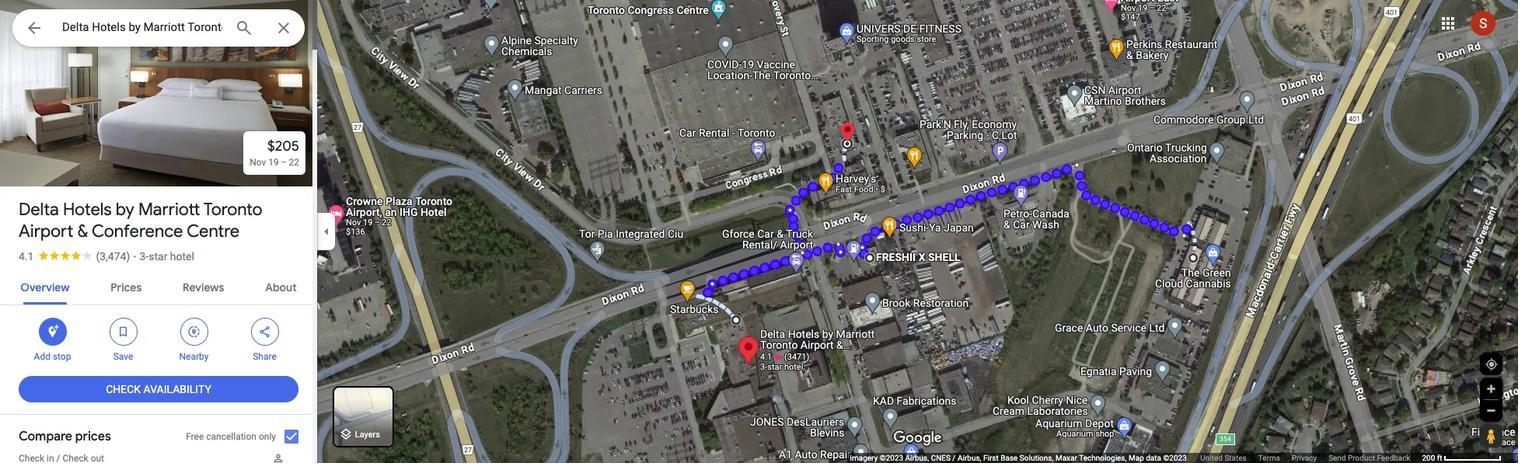Task type: vqa. For each thing, say whether or not it's contained in the screenshot.
Google Account: Sheryl Atherton  
(sheryl.atherton@adept.ai) image
yes



Task type: locate. For each thing, give the bounding box(es) containing it.
free
[[186, 432, 204, 442]]

©2023 right imagery
[[880, 454, 904, 463]]

compare
[[19, 429, 72, 445]]

send
[[1329, 454, 1346, 463]]

about
[[265, 281, 297, 295]]

reviews button
[[170, 267, 237, 305]]

airbus, left 'cnes'
[[905, 454, 929, 463]]

delta hotels by marriott toronto airport & conference centre main content
[[0, 0, 324, 463]]

airbus, right "/"
[[958, 454, 982, 463]]

share
[[253, 351, 277, 362]]

united states
[[1201, 454, 1247, 463]]

footer
[[850, 453, 1422, 463]]

zoom in image
[[1486, 383, 1497, 395]]

©2023 right data at the right of page
[[1164, 454, 1187, 463]]

airbus,
[[905, 454, 929, 463], [958, 454, 982, 463]]

overview button
[[8, 267, 82, 305]]

marriott
[[138, 199, 200, 221]]

ft
[[1437, 454, 1443, 463]]

airport
[[19, 221, 73, 243]]

1 ©2023 from the left
[[880, 454, 904, 463]]

tab list
[[0, 267, 317, 305]]

2 ©2023 from the left
[[1164, 454, 1187, 463]]

terms
[[1259, 454, 1280, 463]]

200 ft
[[1422, 454, 1443, 463]]

 search field
[[12, 9, 305, 50]]

nov
[[250, 157, 266, 168]]

show street view coverage image
[[1480, 425, 1502, 448]]

cnes
[[931, 454, 951, 463]]

2,723 photos
[[40, 154, 111, 169]]

map
[[1129, 454, 1144, 463]]

$205 nov 19 – 22
[[250, 138, 299, 168]]

send product feedback
[[1329, 454, 1411, 463]]

2,723 photos button
[[12, 148, 118, 175]]

0 horizontal spatial ©2023
[[880, 454, 904, 463]]

footer containing imagery ©2023 airbus, cnes / airbus, first base solutions, maxar technologies, map data ©2023
[[850, 453, 1422, 463]]

solutions,
[[1020, 454, 1054, 463]]

maxar
[[1056, 454, 1078, 463]]

/
[[953, 454, 956, 463]]

4.1 stars image
[[34, 250, 96, 260]]

first
[[984, 454, 999, 463]]

privacy
[[1292, 454, 1317, 463]]

save
[[113, 351, 133, 362]]

product
[[1348, 454, 1375, 463]]

add
[[34, 351, 50, 362]]

19 – 22
[[269, 157, 299, 168]]

tab list containing overview
[[0, 267, 317, 305]]

conference
[[92, 221, 183, 243]]

layers
[[355, 430, 380, 440]]

zoom out image
[[1486, 405, 1497, 417]]

0 horizontal spatial airbus,
[[905, 454, 929, 463]]

©2023
[[880, 454, 904, 463], [1164, 454, 1187, 463]]

2 airbus, from the left
[[958, 454, 982, 463]]

terms button
[[1259, 453, 1280, 463]]

1 horizontal spatial ©2023
[[1164, 454, 1187, 463]]

feedback
[[1377, 454, 1411, 463]]

1 horizontal spatial airbus,
[[958, 454, 982, 463]]

None field
[[62, 18, 222, 37]]

prices button
[[98, 267, 154, 305]]

footer inside "google maps" element
[[850, 453, 1422, 463]]

&
[[77, 221, 88, 243]]

privacy button
[[1292, 453, 1317, 463]]



Task type: describe. For each thing, give the bounding box(es) containing it.
add stop
[[34, 351, 71, 362]]

united states button
[[1201, 453, 1247, 463]]

star
[[149, 250, 167, 263]]

3,474 reviews element
[[96, 250, 130, 263]]

4.1
[[19, 250, 34, 263]]

photos
[[73, 154, 111, 169]]

compare prices
[[19, 429, 111, 445]]

united
[[1201, 454, 1223, 463]]

states
[[1225, 454, 1247, 463]]


[[116, 323, 130, 341]]

Delta Hotels by Marriott Toronto Airport &… field
[[12, 9, 305, 47]]

reviews
[[183, 281, 224, 295]]

about button
[[253, 267, 309, 305]]

send product feedback button
[[1329, 453, 1411, 463]]


[[45, 323, 59, 341]]

· 3-star hotel
[[133, 250, 194, 263]]

google account: sheryl atherton  
(sheryl.atherton@adept.ai) image
[[1471, 11, 1496, 35]]

google maps element
[[0, 0, 1518, 463]]

availability
[[144, 383, 211, 396]]

technologies,
[[1079, 454, 1127, 463]]

centre
[[187, 221, 240, 243]]

Free cancellation only checkbox
[[282, 428, 301, 446]]

prices
[[75, 429, 111, 445]]

3-
[[140, 250, 149, 263]]

photo of delta hotels by marriott toronto airport & conference centre image
[[0, 0, 324, 187]]

base
[[1001, 454, 1018, 463]]

hotels
[[63, 199, 112, 221]]

prices
[[111, 281, 142, 295]]

check
[[106, 383, 141, 396]]

delta hotels by marriott toronto airport & conference centre
[[19, 199, 263, 243]]

delta
[[19, 199, 59, 221]]

cancellation
[[206, 432, 257, 442]]

stop
[[53, 351, 71, 362]]

imagery ©2023 airbus, cnes / airbus, first base solutions, maxar technologies, map data ©2023
[[850, 454, 1189, 463]]

by
[[116, 199, 134, 221]]

actions for delta hotels by marriott toronto airport & conference centre region
[[0, 306, 317, 371]]

hotel
[[170, 250, 194, 263]]

(3,474)
[[96, 250, 130, 263]]

only
[[259, 432, 276, 442]]

nearby
[[179, 351, 209, 362]]

·
[[133, 250, 136, 263]]

2,723
[[40, 154, 70, 169]]

free cancellation only
[[186, 432, 276, 442]]


[[187, 323, 201, 341]]

tab list inside the delta hotels by marriott toronto airport & conference centre main content
[[0, 267, 317, 305]]

check availability link
[[19, 371, 299, 408]]

imagery
[[850, 454, 878, 463]]


[[258, 323, 272, 341]]

collapse side panel image
[[318, 223, 335, 240]]

200 ft button
[[1422, 454, 1502, 463]]

toronto
[[204, 199, 263, 221]]

$205
[[267, 138, 299, 155]]

check availability
[[106, 383, 211, 396]]

data
[[1146, 454, 1162, 463]]

 button
[[12, 9, 56, 50]]


[[25, 17, 44, 39]]

overview
[[20, 281, 70, 295]]

200
[[1422, 454, 1436, 463]]

none field inside delta hotels by marriott toronto airport &… field
[[62, 18, 222, 37]]

show your location image
[[1485, 358, 1499, 372]]

1 airbus, from the left
[[905, 454, 929, 463]]



